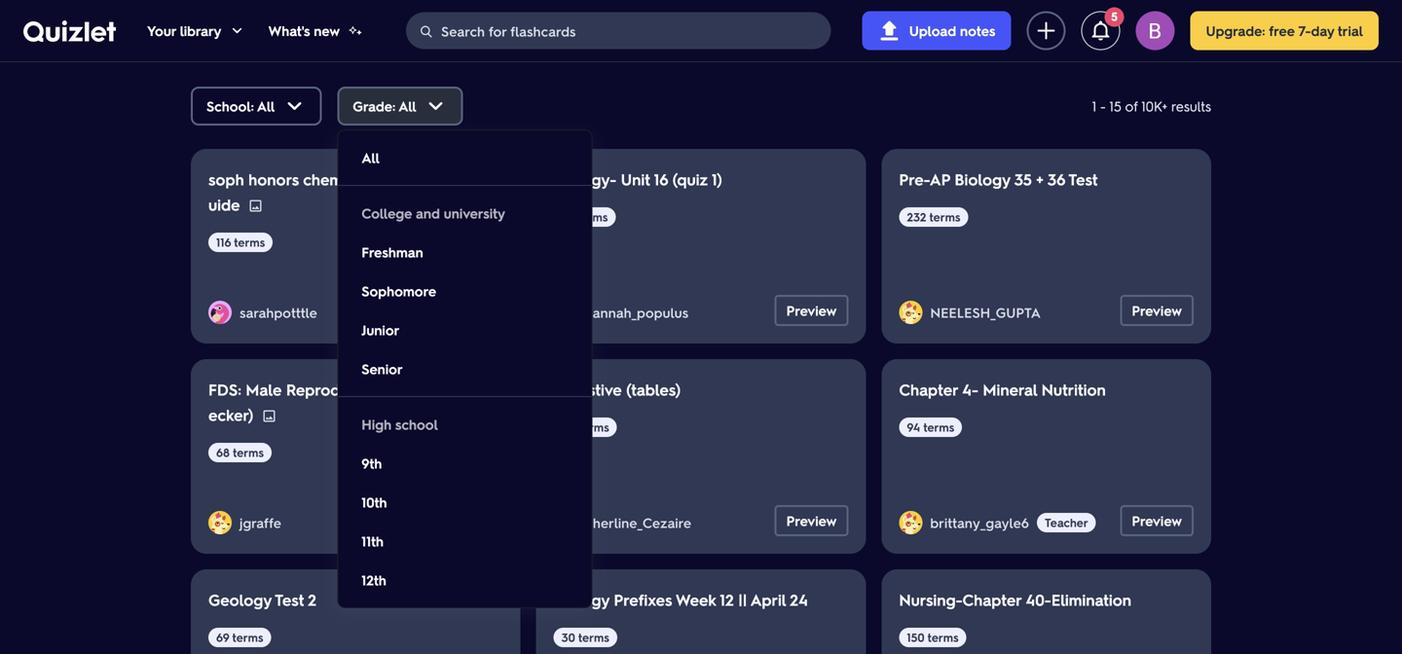 Task type: vqa. For each thing, say whether or not it's contained in the screenshot.
google multicolor icon
no



Task type: locate. For each thing, give the bounding box(es) containing it.
caret down image left the sets at the left top of the page
[[229, 23, 245, 38]]

expert
[[464, 27, 507, 45]]

preview button for chapter 4- mineral nutrition
[[1120, 505, 1194, 537]]

all for grade: all
[[398, 97, 417, 115]]

your library button
[[147, 0, 245, 61]]

pre-
[[899, 169, 930, 189]]

sparkle image
[[348, 23, 363, 38]]

expert q&a
[[464, 27, 540, 45]]

0 vertical spatial chapter
[[899, 379, 958, 400]]

68
[[216, 445, 230, 460]]

30
[[562, 630, 575, 645]]

grade:
[[353, 97, 396, 115]]

what's
[[268, 22, 310, 39]]

terms for nursing-chapter 40-elimination
[[928, 630, 959, 645]]

69
[[216, 630, 229, 645]]

upload notes button
[[863, 11, 1011, 50]]

preview for biology- unit 16 (quiz 1)
[[787, 302, 837, 319]]

all inside 'popup button'
[[257, 97, 275, 115]]

textbook solutions link
[[313, 17, 433, 56]]

2 quizlet image from the top
[[23, 20, 116, 42]]

terms down "digestive"
[[578, 420, 609, 435]]

tab list containing flashcard sets
[[175, 17, 1227, 56]]

terms right 94
[[924, 420, 955, 435]]

pre-ap biology 35 + 36 test
[[899, 169, 1098, 189]]

4-
[[962, 379, 979, 400]]

None search field
[[406, 12, 831, 50]]

0 vertical spatial image image
[[248, 198, 263, 214]]

all right grade: on the left of the page
[[398, 97, 417, 115]]

notes
[[960, 22, 996, 39]]

1 horizontal spatial 24
[[790, 590, 808, 610]]

caret down image right grade: all
[[424, 94, 448, 118]]

profile picture image for sarahpotttle
[[208, 301, 232, 324]]

test right 36
[[1069, 169, 1098, 189]]

grade: all
[[353, 97, 417, 115]]

chapter 4- mineral nutrition link
[[899, 379, 1106, 400]]

24 right the april
[[790, 590, 808, 610]]

15
[[1110, 97, 1122, 115]]

biology-
[[554, 169, 617, 189]]

terms for geology test 2
[[232, 630, 263, 645]]

1 horizontal spatial caret down image
[[283, 94, 306, 118]]

sophomore link
[[338, 272, 591, 311]]

geology test 2 link
[[208, 590, 316, 610]]

all
[[257, 97, 275, 115], [398, 97, 417, 115], [362, 149, 380, 167]]

sarahpotttle link
[[240, 304, 325, 321]]

1 vertical spatial biology
[[554, 590, 610, 610]]

terms right 116
[[234, 235, 265, 250]]

biology prefixes week 12 || april 24
[[554, 590, 808, 610]]

sets
[[257, 27, 282, 45]]

all inside dropdown button
[[398, 97, 417, 115]]

terms right 150
[[928, 630, 959, 645]]

24 down "digestive"
[[562, 420, 575, 435]]

profile picture image left jgraffe
[[208, 511, 232, 535]]

biology- unit 16 (quiz 1)
[[554, 169, 722, 189]]

terms right 30 in the left of the page
[[578, 630, 609, 645]]

preview
[[787, 302, 837, 319], [1132, 302, 1182, 319], [787, 512, 837, 530], [1132, 512, 1182, 530]]

nursing-chapter 40-elimination link
[[899, 590, 1132, 610]]

1 vertical spatial image image
[[261, 409, 277, 424]]

search image
[[419, 24, 434, 39]]

flashcard sets
[[191, 27, 282, 45]]

profile picture image left neelesh_gupta
[[899, 301, 923, 324]]

new
[[314, 22, 340, 39]]

(quiz
[[673, 169, 708, 189]]

reproductive
[[286, 379, 384, 400]]

terms right 69 on the bottom left
[[232, 630, 263, 645]]

all right school:
[[257, 97, 275, 115]]

fds:
[[208, 379, 241, 400]]

hannah_populus
[[585, 304, 689, 321]]

flashcard
[[191, 27, 253, 45]]

test left 2
[[275, 590, 304, 610]]

94
[[907, 420, 921, 435]]

24
[[562, 420, 575, 435], [790, 590, 808, 610]]

textbook solutions
[[313, 27, 433, 45]]

honors
[[248, 169, 299, 189]]

what's new
[[268, 22, 340, 39]]

2
[[308, 590, 316, 610]]

232
[[907, 209, 927, 224]]

caret down image inside school: all 'popup button'
[[283, 94, 306, 118]]

0 horizontal spatial 24
[[562, 420, 575, 435]]

all up chemistry
[[362, 149, 380, 167]]

nursing-
[[899, 590, 963, 610]]

0 horizontal spatial test
[[275, 590, 304, 610]]

of
[[1125, 97, 1138, 115]]

image image
[[248, 198, 263, 214], [261, 409, 277, 424]]

trial
[[1338, 22, 1364, 39]]

terms right 68
[[233, 445, 264, 460]]

caret down image for school:
[[283, 94, 306, 118]]

april
[[751, 590, 786, 610]]

1 quizlet image from the top
[[23, 19, 116, 42]]

sherline_cezaire
[[585, 514, 692, 532]]

1 - 15 of 10k+ results
[[1092, 97, 1212, 115]]

grade menu
[[338, 131, 591, 608]]

elimination
[[1052, 590, 1132, 610]]

terms right the 27
[[577, 209, 608, 224]]

quizlet image
[[23, 19, 116, 42], [23, 20, 116, 42]]

0 vertical spatial 24
[[562, 420, 575, 435]]

caret down image right school: all
[[283, 94, 306, 118]]

image image right uide
[[248, 198, 263, 214]]

(hab
[[467, 379, 502, 400]]

terms for chapter 4- mineral nutrition
[[924, 420, 955, 435]]

profile picture image left brittany_gayle6
[[899, 511, 923, 535]]

biology prefixes week 12 || april 24 link
[[554, 590, 808, 610]]

ap
[[930, 169, 951, 189]]

0 vertical spatial biology
[[955, 169, 1011, 189]]

sherline_cezaire link
[[585, 514, 699, 532]]

0 horizontal spatial caret down image
[[229, 23, 245, 38]]

1 horizontal spatial chapter
[[963, 590, 1022, 610]]

2 horizontal spatial caret down image
[[424, 94, 448, 118]]

freshman link
[[338, 233, 591, 272]]

biology left 35
[[955, 169, 1011, 189]]

terms right 232
[[930, 209, 961, 224]]

1)
[[712, 169, 722, 189]]

Search field
[[407, 13, 830, 50]]

0 horizontal spatial all
[[257, 97, 275, 115]]

12th link
[[338, 561, 591, 600]]

sophomore
[[362, 282, 436, 300]]

tab list
[[175, 17, 1227, 56]]

image image for male
[[261, 409, 277, 424]]

profile picture image
[[1136, 11, 1175, 50], [208, 301, 232, 324], [899, 301, 923, 324], [208, 511, 232, 535], [899, 511, 923, 535]]

preview for digestive (tables)
[[787, 512, 837, 530]]

1 horizontal spatial all
[[362, 149, 380, 167]]

sarahpotttle
[[240, 304, 317, 321]]

biology up 30 terms
[[554, 590, 610, 610]]

chapter up 94 terms
[[899, 379, 958, 400]]

geology test 2
[[208, 590, 316, 610]]

brittany_gayle6 link
[[930, 514, 1037, 532]]

test
[[1069, 169, 1098, 189], [275, 590, 304, 610]]

0 vertical spatial test
[[1069, 169, 1098, 189]]

1 vertical spatial test
[[275, 590, 304, 610]]

chapter left 40-
[[963, 590, 1022, 610]]

preview button for biology- unit 16 (quiz 1)
[[775, 295, 849, 326]]

what's new link
[[268, 0, 363, 61]]

your
[[147, 22, 176, 39]]

11th link
[[338, 522, 591, 561]]

image image down male
[[261, 409, 277, 424]]

9th
[[362, 455, 382, 472]]

all for school: all
[[257, 97, 275, 115]]

all button
[[338, 138, 591, 177]]

caret down image
[[229, 23, 245, 38], [283, 94, 306, 118], [424, 94, 448, 118]]

2 horizontal spatial all
[[398, 97, 417, 115]]

150
[[907, 630, 925, 645]]

12th
[[362, 572, 387, 589]]

mineral
[[983, 379, 1037, 400]]

1 horizontal spatial biology
[[955, 169, 1011, 189]]

10th link
[[338, 483, 591, 522]]

upload
[[909, 22, 957, 39]]

caret down image inside grade: all dropdown button
[[424, 94, 448, 118]]

profile picture image left sarahpotttle
[[208, 301, 232, 324]]

senior
[[362, 360, 403, 378]]

36
[[1048, 169, 1066, 189]]



Task type: describe. For each thing, give the bounding box(es) containing it.
Search text field
[[441, 13, 826, 50]]

freshman
[[362, 243, 423, 261]]

biology- unit 16 (quiz 1) link
[[554, 169, 722, 189]]

school: all button
[[191, 87, 322, 126]]

40-
[[1026, 590, 1052, 610]]

0 horizontal spatial chapter
[[899, 379, 958, 400]]

free
[[1269, 22, 1295, 39]]

116 terms
[[216, 235, 265, 250]]

g
[[485, 169, 495, 189]]

5 button
[[1081, 7, 1124, 50]]

35
[[1015, 169, 1032, 189]]

pre-ap biology 35 + 36 test link
[[899, 169, 1098, 189]]

bell image
[[1089, 19, 1113, 42]]

week
[[676, 590, 716, 610]]

5
[[1111, 10, 1118, 23]]

1 vertical spatial 24
[[790, 590, 808, 610]]

caret down image inside your library button
[[229, 23, 245, 38]]

upgrade: free 7-day trial button
[[1191, 11, 1379, 50]]

day
[[1311, 22, 1335, 39]]

24 terms
[[562, 420, 609, 435]]

expert q&a link
[[464, 17, 540, 56]]

upgrade:
[[1206, 22, 1266, 39]]

preview for pre-ap biology 35 + 36 test
[[1132, 302, 1182, 319]]

-
[[1101, 97, 1106, 115]]

all inside button
[[362, 149, 380, 167]]

junior
[[362, 321, 400, 339]]

0 horizontal spatial biology
[[554, 590, 610, 610]]

profile picture image right the 5
[[1136, 11, 1175, 50]]

school:
[[206, 97, 254, 115]]

nursing-chapter 40-elimination
[[899, 590, 1132, 610]]

digestive (tables) link
[[554, 379, 681, 400]]

create image
[[1035, 19, 1058, 42]]

profile picture image for jgraffe
[[208, 511, 232, 535]]

chapter 4- mineral nutrition
[[899, 379, 1106, 400]]

preview button for digestive (tables)
[[775, 505, 849, 537]]

94 terms
[[907, 420, 955, 435]]

brittany_gayle6
[[930, 514, 1029, 532]]

116
[[216, 235, 231, 250]]

prefixes
[[614, 590, 672, 610]]

terms for biology prefixes week 12 || april 24
[[578, 630, 609, 645]]

9th link
[[338, 444, 591, 483]]

27 terms
[[562, 209, 608, 224]]

upload notes
[[909, 22, 996, 39]]

nutrition
[[1042, 379, 1106, 400]]

male
[[246, 379, 282, 400]]

terms for biology- unit 16 (quiz 1)
[[577, 209, 608, 224]]

soph honors chemistry midyear study g uide link
[[208, 169, 495, 215]]

unit
[[621, 169, 650, 189]]

solutions
[[376, 27, 433, 45]]

junior link
[[338, 311, 591, 350]]

neelesh_gupta link
[[930, 304, 1049, 321]]

textbook
[[313, 27, 372, 45]]

digestive (tables)
[[554, 379, 681, 400]]

profile picture image for neelesh_gupta
[[899, 301, 923, 324]]

preview button for pre-ap biology 35 + 36 test
[[1120, 295, 1194, 326]]

results
[[1172, 97, 1212, 115]]

senior link
[[338, 350, 591, 389]]

hannah_populus link
[[585, 304, 696, 321]]

16
[[654, 169, 668, 189]]

caret down image for grade:
[[424, 94, 448, 118]]

30 terms
[[562, 630, 609, 645]]

study
[[441, 169, 481, 189]]

preview for chapter 4- mineral nutrition
[[1132, 512, 1182, 530]]

jgraffe
[[240, 514, 281, 532]]

(tables)
[[626, 379, 681, 400]]

27
[[562, 209, 574, 224]]

1 horizontal spatial test
[[1069, 169, 1098, 189]]

68 terms
[[216, 445, 264, 460]]

1 vertical spatial chapter
[[963, 590, 1022, 610]]

1
[[1092, 97, 1097, 115]]

fds: male reproductive pathology (hab ecker)
[[208, 379, 502, 425]]

232 terms
[[907, 209, 961, 224]]

upgrade: free 7-day trial
[[1206, 22, 1364, 39]]

school: all
[[206, 97, 275, 115]]

q&a
[[510, 27, 540, 45]]

10th
[[362, 494, 387, 511]]

soph honors chemistry midyear study g uide
[[208, 169, 495, 215]]

terms for digestive (tables)
[[578, 420, 609, 435]]

chemistry
[[303, 169, 374, 189]]

7-
[[1299, 22, 1311, 39]]

flashcard sets link
[[191, 17, 282, 56]]

terms for pre-ap biology 35 + 36 test
[[930, 209, 961, 224]]

11th
[[362, 533, 384, 550]]

your library
[[147, 22, 222, 39]]

neelesh_gupta
[[930, 304, 1041, 321]]

digestive
[[554, 379, 622, 400]]

+
[[1036, 169, 1044, 189]]

image image for honors
[[248, 198, 263, 214]]

jgraffe link
[[240, 514, 289, 532]]

teacher
[[1045, 515, 1089, 530]]

midyear
[[378, 169, 437, 189]]

upload image
[[878, 19, 902, 42]]



